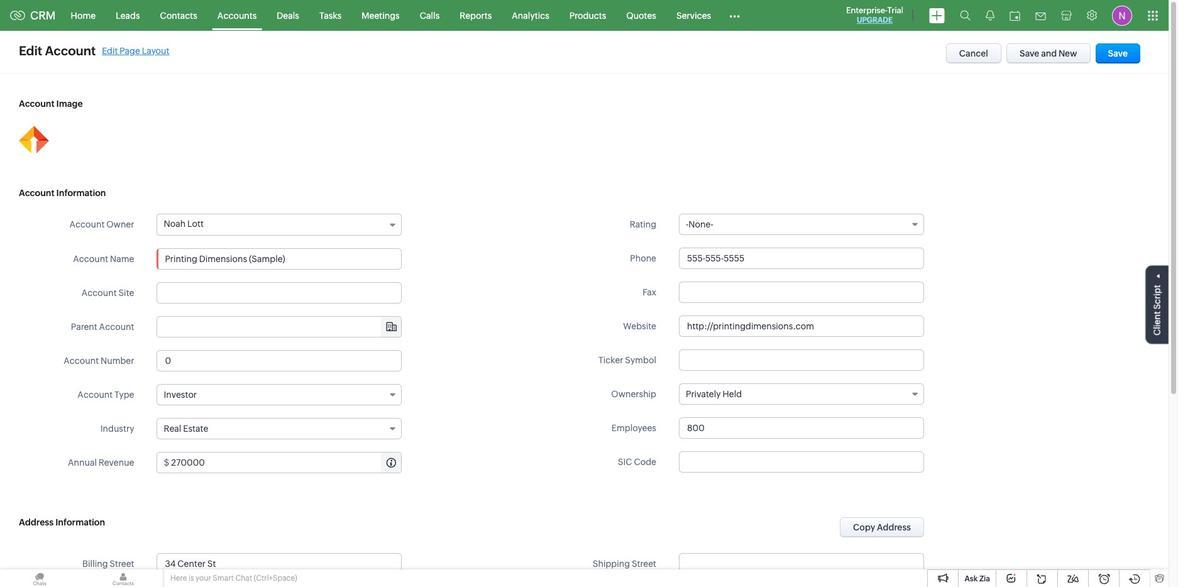 Task type: describe. For each thing, give the bounding box(es) containing it.
account information
[[19, 188, 106, 198]]

client
[[1152, 311, 1162, 336]]

parent account
[[71, 322, 134, 332]]

investor
[[164, 390, 197, 400]]

here
[[170, 574, 187, 583]]

calendar image
[[1010, 10, 1020, 20]]

cancel
[[959, 48, 988, 58]]

type
[[114, 390, 134, 400]]

0 horizontal spatial edit
[[19, 43, 42, 58]]

address information copy address
[[19, 517, 911, 532]]

image
[[56, 99, 83, 109]]

employees
[[612, 423, 656, 433]]

services link
[[666, 0, 721, 30]]

estate
[[183, 424, 208, 434]]

privately held
[[686, 389, 742, 399]]

Privately Held field
[[679, 383, 924, 405]]

account site
[[82, 288, 134, 298]]

reports link
[[450, 0, 502, 30]]

script
[[1152, 285, 1162, 310]]

ask zia
[[965, 575, 990, 583]]

rating
[[630, 219, 656, 229]]

street for shipping street
[[632, 559, 656, 569]]

services
[[676, 10, 711, 20]]

shipping street
[[593, 559, 656, 569]]

$
[[164, 458, 169, 468]]

edit account edit page layout
[[19, 43, 169, 58]]

street for billing street
[[110, 559, 134, 569]]

upgrade
[[857, 16, 893, 25]]

home
[[71, 10, 96, 20]]

analytics link
[[502, 0, 559, 30]]

annual revenue
[[68, 458, 134, 468]]

mails image
[[1035, 12, 1046, 20]]

contacts
[[160, 10, 197, 20]]

signals element
[[978, 0, 1002, 31]]

noah
[[164, 219, 186, 229]]

code
[[634, 457, 656, 467]]

(ctrl+space)
[[254, 574, 297, 583]]

website
[[623, 321, 656, 331]]

accounts
[[217, 10, 257, 20]]

profile element
[[1105, 0, 1140, 30]]

name
[[110, 254, 134, 264]]

search image
[[960, 10, 971, 21]]

billing
[[82, 559, 108, 569]]

1 horizontal spatial address
[[877, 522, 911, 532]]

account number
[[64, 356, 134, 366]]

save button
[[1096, 43, 1140, 63]]

information for address
[[55, 517, 105, 527]]

real estate
[[164, 424, 208, 434]]

shipping
[[593, 559, 630, 569]]

layout
[[142, 46, 169, 56]]

meetings link
[[352, 0, 410, 30]]

account name
[[73, 254, 134, 264]]

is
[[189, 574, 194, 583]]

leads
[[116, 10, 140, 20]]

account for account number
[[64, 356, 99, 366]]

contacts image
[[84, 570, 163, 587]]

tasks
[[319, 10, 342, 20]]

fax
[[643, 287, 656, 297]]

create menu element
[[922, 0, 952, 30]]

account for account owner
[[69, 219, 105, 229]]

sic code
[[618, 457, 656, 467]]

meetings
[[362, 10, 400, 20]]

account type
[[78, 390, 134, 400]]

privately
[[686, 389, 721, 399]]

search element
[[952, 0, 978, 31]]

none-
[[689, 219, 713, 229]]

parent
[[71, 322, 97, 332]]

save for save and new
[[1020, 48, 1039, 58]]

analytics
[[512, 10, 549, 20]]

account image
[[19, 99, 83, 109]]

copy
[[853, 522, 875, 532]]

your
[[196, 574, 211, 583]]

industry
[[100, 424, 134, 434]]

deals
[[277, 10, 299, 20]]

image image
[[19, 124, 49, 155]]

account for account name
[[73, 254, 108, 264]]

and
[[1041, 48, 1057, 58]]

deals link
[[267, 0, 309, 30]]



Task type: vqa. For each thing, say whether or not it's contained in the screenshot.
Account Image
yes



Task type: locate. For each thing, give the bounding box(es) containing it.
2 save from the left
[[1108, 48, 1128, 58]]

noah lott
[[164, 219, 204, 229]]

calls
[[420, 10, 440, 20]]

ask
[[965, 575, 978, 583]]

edit
[[19, 43, 42, 58], [102, 46, 118, 56]]

crm link
[[10, 9, 56, 22]]

leads link
[[106, 0, 150, 30]]

number
[[101, 356, 134, 366]]

edit left page
[[102, 46, 118, 56]]

-none-
[[686, 219, 713, 229]]

here is your smart chat (ctrl+space)
[[170, 574, 297, 583]]

products
[[569, 10, 606, 20]]

account left type
[[78, 390, 113, 400]]

information inside address information copy address
[[55, 517, 105, 527]]

Real Estate field
[[157, 418, 402, 439]]

street right shipping at right bottom
[[632, 559, 656, 569]]

0 horizontal spatial address
[[19, 517, 54, 527]]

quotes link
[[616, 0, 666, 30]]

save for save
[[1108, 48, 1128, 58]]

save left the 'and'
[[1020, 48, 1039, 58]]

ticker symbol
[[598, 355, 656, 365]]

information up billing
[[55, 517, 105, 527]]

2 street from the left
[[632, 559, 656, 569]]

mails element
[[1028, 1, 1054, 30]]

sic
[[618, 457, 632, 467]]

enterprise-
[[846, 6, 887, 15]]

chats image
[[0, 570, 79, 587]]

home link
[[61, 0, 106, 30]]

account right parent
[[99, 322, 134, 332]]

None text field
[[679, 248, 924, 269], [157, 248, 402, 270], [679, 282, 924, 303], [157, 282, 402, 304], [157, 317, 401, 337], [679, 350, 924, 371], [679, 417, 924, 439], [157, 553, 402, 575], [679, 553, 924, 575], [679, 248, 924, 269], [157, 248, 402, 270], [679, 282, 924, 303], [157, 282, 402, 304], [157, 317, 401, 337], [679, 350, 924, 371], [679, 417, 924, 439], [157, 553, 402, 575], [679, 553, 924, 575]]

chat
[[235, 574, 252, 583]]

copy address button
[[840, 517, 924, 538]]

new
[[1059, 48, 1077, 58]]

save
[[1020, 48, 1039, 58], [1108, 48, 1128, 58]]

held
[[723, 389, 742, 399]]

smart
[[213, 574, 234, 583]]

symbol
[[625, 355, 656, 365]]

account
[[45, 43, 96, 58], [19, 99, 54, 109], [19, 188, 54, 198], [69, 219, 105, 229], [73, 254, 108, 264], [82, 288, 117, 298], [99, 322, 134, 332], [64, 356, 99, 366], [78, 390, 113, 400]]

account down "image"
[[19, 188, 54, 198]]

save and new
[[1020, 48, 1077, 58]]

quotes
[[626, 10, 656, 20]]

page
[[120, 46, 140, 56]]

account owner
[[69, 219, 134, 229]]

None field
[[157, 317, 401, 337]]

trial
[[887, 6, 903, 15]]

account down home link at the top left of page
[[45, 43, 96, 58]]

lott
[[187, 219, 204, 229]]

ticker
[[598, 355, 623, 365]]

account left owner
[[69, 219, 105, 229]]

1 horizontal spatial save
[[1108, 48, 1128, 58]]

products link
[[559, 0, 616, 30]]

cancel button
[[946, 43, 1001, 63]]

address
[[19, 517, 54, 527], [877, 522, 911, 532]]

account left site
[[82, 288, 117, 298]]

revenue
[[99, 458, 134, 468]]

profile image
[[1112, 5, 1132, 25]]

tasks link
[[309, 0, 352, 30]]

Other Modules field
[[721, 5, 748, 25]]

contacts link
[[150, 0, 207, 30]]

0 horizontal spatial save
[[1020, 48, 1039, 58]]

None text field
[[679, 316, 924, 337], [157, 350, 402, 372], [679, 451, 924, 473], [171, 453, 401, 473], [679, 316, 924, 337], [157, 350, 402, 372], [679, 451, 924, 473], [171, 453, 401, 473]]

street up contacts image
[[110, 559, 134, 569]]

account for account image
[[19, 99, 54, 109]]

-
[[686, 219, 689, 229]]

1 save from the left
[[1020, 48, 1039, 58]]

calls link
[[410, 0, 450, 30]]

account left image
[[19, 99, 54, 109]]

address right copy
[[877, 522, 911, 532]]

phone
[[630, 253, 656, 263]]

save inside button
[[1108, 48, 1128, 58]]

account for account site
[[82, 288, 117, 298]]

-None- field
[[679, 214, 924, 235]]

information for account
[[56, 188, 106, 198]]

information
[[56, 188, 106, 198], [55, 517, 105, 527]]

account left name
[[73, 254, 108, 264]]

create menu image
[[929, 8, 945, 23]]

address up 'chats' image
[[19, 517, 54, 527]]

0 vertical spatial information
[[56, 188, 106, 198]]

save down profile image
[[1108, 48, 1128, 58]]

account for account information
[[19, 188, 54, 198]]

client script
[[1152, 285, 1162, 336]]

accounts link
[[207, 0, 267, 30]]

signals image
[[986, 10, 995, 21]]

1 vertical spatial information
[[55, 517, 105, 527]]

annual
[[68, 458, 97, 468]]

site
[[118, 288, 134, 298]]

1 horizontal spatial edit
[[102, 46, 118, 56]]

1 horizontal spatial street
[[632, 559, 656, 569]]

Investor field
[[157, 384, 402, 405]]

save and new button
[[1007, 43, 1090, 63]]

billing street
[[82, 559, 134, 569]]

save inside button
[[1020, 48, 1039, 58]]

edit down crm link
[[19, 43, 42, 58]]

account for account type
[[78, 390, 113, 400]]

account down parent
[[64, 356, 99, 366]]

zia
[[979, 575, 990, 583]]

crm
[[30, 9, 56, 22]]

information up "account owner"
[[56, 188, 106, 198]]

ownership
[[611, 389, 656, 399]]

0 horizontal spatial street
[[110, 559, 134, 569]]

edit inside the edit account edit page layout
[[102, 46, 118, 56]]

1 street from the left
[[110, 559, 134, 569]]

enterprise-trial upgrade
[[846, 6, 903, 25]]

owner
[[106, 219, 134, 229]]

reports
[[460, 10, 492, 20]]

real
[[164, 424, 181, 434]]



